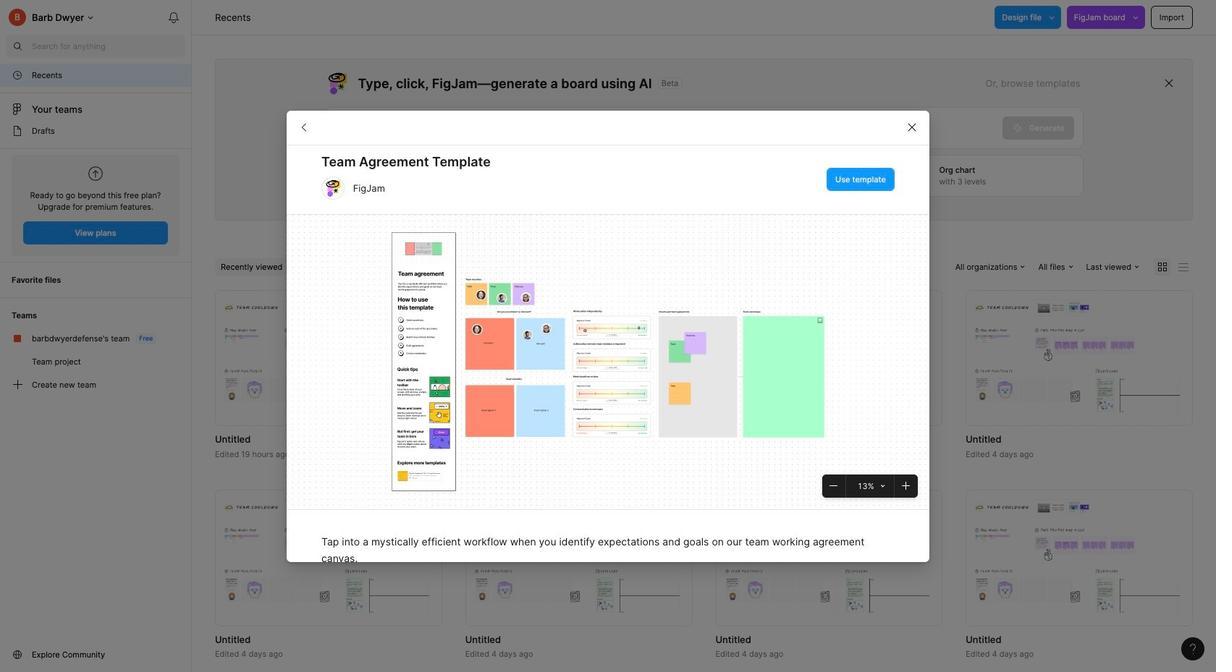 Task type: describe. For each thing, give the bounding box(es) containing it.
Search for anything text field
[[32, 41, 185, 52]]

search 32 image
[[6, 35, 29, 58]]

page 16 image
[[12, 125, 23, 137]]



Task type: locate. For each thing, give the bounding box(es) containing it.
recent 16 image
[[12, 69, 23, 81]]

select zoom level image
[[881, 484, 885, 488]]

dialog
[[287, 110, 929, 672]]

Ex: A weekly team meeting, starting with an ice breaker field
[[325, 108, 1002, 148]]

community 16 image
[[12, 649, 23, 661]]

bell 32 image
[[162, 6, 185, 29]]

file thumbnail image
[[222, 300, 435, 417], [473, 300, 685, 417], [723, 300, 935, 417], [973, 300, 1186, 417], [222, 500, 435, 617], [473, 500, 685, 617], [723, 500, 935, 617], [973, 500, 1186, 617]]



